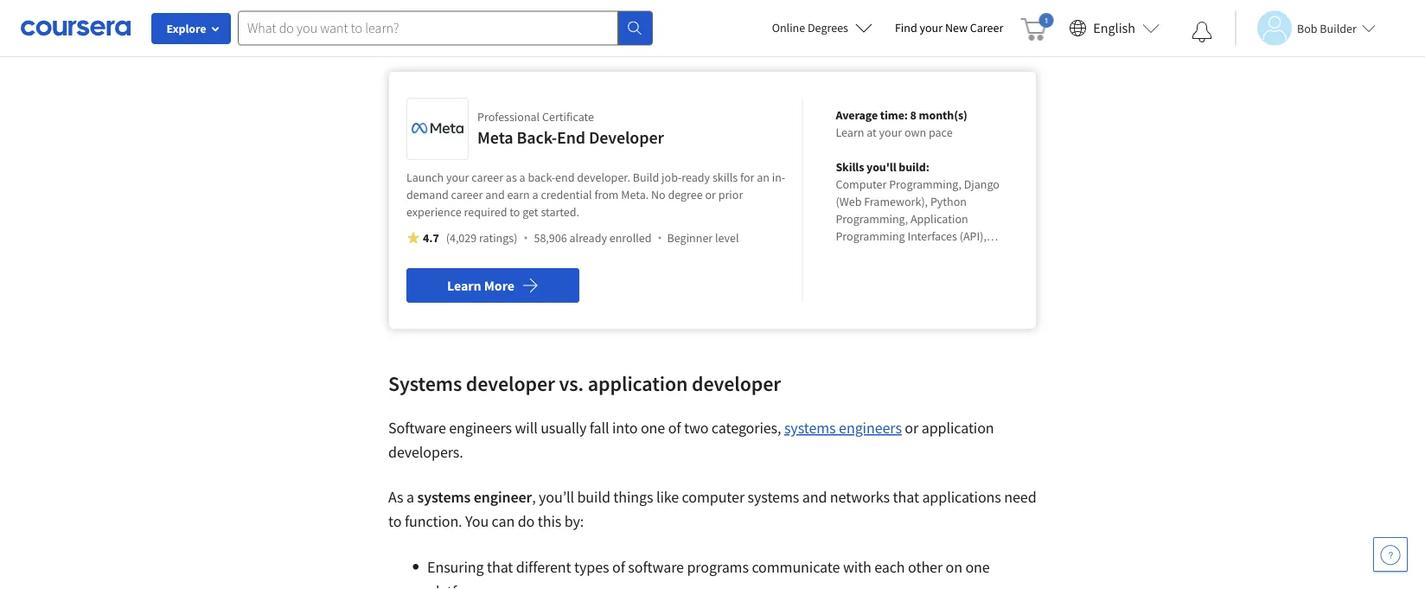 Task type: vqa. For each thing, say whether or not it's contained in the screenshot.
MOST POPULAR CERTIFICATES COLLECTION Element
no



Task type: locate. For each thing, give the bounding box(es) containing it.
2 vertical spatial to
[[388, 512, 402, 531]]

find your new career
[[895, 20, 1004, 35]]

None search field
[[238, 11, 653, 45]]

0 horizontal spatial learn
[[447, 277, 482, 294]]

or inside launch your career as a back-end developer. build job-ready skills for an in- demand career and earn a credential from meta. no degree or prior experience required to get started.
[[706, 187, 716, 202]]

month(s)
[[919, 107, 968, 123]]

and inside , you'll build things like computer systems and networks that applications need to function. you can do this by:
[[803, 488, 827, 507]]

to left get on the left of page
[[510, 204, 520, 220]]

started.
[[541, 204, 580, 220]]

two
[[684, 418, 709, 438]]

application up the software engineers will usually fall into one of two categories, systems engineers
[[588, 370, 688, 396]]

2 vertical spatial your
[[446, 170, 469, 185]]

0 horizontal spatial one
[[641, 418, 665, 438]]

with left each
[[843, 558, 872, 577]]

explore button
[[151, 13, 231, 44]]

to down engineers, at the top left
[[585, 27, 598, 47]]

career left as
[[472, 170, 504, 185]]

developer
[[466, 370, 555, 396], [692, 370, 781, 396]]

your for find your new career
[[920, 20, 943, 35]]

1 vertical spatial learn
[[447, 277, 482, 294]]

career
[[971, 20, 1004, 35]]

ready
[[682, 170, 710, 185]]

systems engineers link
[[785, 418, 902, 438]]

1 engineers from the left
[[449, 418, 512, 438]]

developer up categories,
[[692, 370, 781, 396]]

your right find
[[920, 20, 943, 35]]

0 vertical spatial career
[[472, 170, 504, 185]]

1 horizontal spatial to
[[510, 204, 520, 220]]

meta image
[[412, 103, 464, 155]]

1 vertical spatial application
[[922, 418, 995, 438]]

stakeholders
[[843, 2, 925, 22], [601, 27, 684, 47]]

other inside ensuring that different types of software programs communicate with each other on one platform
[[909, 558, 943, 577]]

1 vertical spatial that
[[487, 558, 513, 577]]

other left on
[[909, 558, 943, 577]]

1 horizontal spatial developer
[[692, 370, 781, 396]]

to inside launch your career as a back-end developer. build job-ready skills for an in- demand career and earn a credential from meta. no degree or prior experience required to get started.
[[510, 204, 520, 220]]

ratings)
[[479, 230, 518, 246]]

career up required
[[451, 187, 483, 202]]

1 vertical spatial stakeholders
[[601, 27, 684, 47]]

2 horizontal spatial your
[[920, 20, 943, 35]]

and
[[777, 2, 802, 22], [687, 27, 711, 47], [486, 187, 505, 202], [803, 488, 827, 507]]

application up applications
[[922, 418, 995, 438]]

1 horizontal spatial learn
[[836, 125, 865, 140]]

1 horizontal spatial or
[[905, 418, 919, 438]]

your inside launch your career as a back-end developer. build job-ready skills for an in- demand career and earn a credential from meta. no degree or prior experience required to get started.
[[446, 170, 469, 185]]

engineers up the networks
[[839, 418, 902, 438]]

0 vertical spatial your
[[920, 20, 943, 35]]

0 horizontal spatial engineers
[[449, 418, 512, 438]]

a right earn
[[533, 187, 539, 202]]

you
[[465, 512, 489, 531]]

to for build
[[388, 512, 402, 531]]

0 horizontal spatial with
[[500, 2, 528, 22]]

0 horizontal spatial your
[[446, 170, 469, 185]]

1 vertical spatial your
[[880, 125, 903, 140]]

What do you want to learn? text field
[[238, 11, 619, 45]]

vs.
[[559, 370, 584, 396]]

software
[[628, 558, 684, 577]]

1 horizontal spatial one
[[966, 558, 990, 577]]

learn left more
[[447, 277, 482, 294]]

specialists,
[[704, 2, 774, 22]]

0 vertical spatial learn
[[836, 125, 865, 140]]

0 vertical spatial that
[[893, 488, 920, 507]]

software
[[388, 418, 446, 438]]

that right the networks
[[893, 488, 920, 507]]

or left prior on the right top of the page
[[706, 187, 716, 202]]

systems up function.
[[417, 488, 471, 507]]

will
[[515, 418, 538, 438]]

to for clients,
[[585, 27, 598, 47]]

that
[[893, 488, 920, 507], [487, 558, 513, 577]]

own
[[905, 125, 927, 140]]

of left two
[[669, 418, 681, 438]]

1 developer from the left
[[466, 370, 555, 396]]

1 horizontal spatial with
[[843, 558, 872, 577]]

skills you'll build:
[[836, 159, 930, 175]]

your right launch
[[446, 170, 469, 185]]

programs
[[687, 558, 749, 577]]

build:
[[899, 159, 930, 175]]

1 horizontal spatial that
[[893, 488, 920, 507]]

internal
[[714, 27, 765, 47]]

to inside consulting with clients, engineers, security specialists, and other stakeholders presenting new features to stakeholders and internal customers
[[585, 27, 598, 47]]

bob builder
[[1298, 20, 1357, 36]]

2 horizontal spatial to
[[585, 27, 598, 47]]

and up required
[[486, 187, 505, 202]]

build
[[578, 488, 611, 507]]

to
[[585, 27, 598, 47], [510, 204, 520, 220], [388, 512, 402, 531]]

your down time:
[[880, 125, 903, 140]]

engineers left will
[[449, 418, 512, 438]]

that left different
[[487, 558, 513, 577]]

a
[[520, 170, 526, 185], [533, 187, 539, 202], [407, 488, 414, 507]]

credential
[[541, 187, 592, 202]]

to inside , you'll build things like computer systems and networks that applications need to function. you can do this by:
[[388, 512, 402, 531]]

with inside ensuring that different types of software programs communicate with each other on one platform
[[843, 558, 872, 577]]

0 vertical spatial stakeholders
[[843, 2, 925, 22]]

2 vertical spatial a
[[407, 488, 414, 507]]

developer up will
[[466, 370, 555, 396]]

1 vertical spatial a
[[533, 187, 539, 202]]

0 horizontal spatial a
[[407, 488, 414, 507]]

other up customers
[[805, 2, 840, 22]]

58,906
[[534, 230, 567, 246]]

consulting
[[427, 2, 497, 22]]

like
[[657, 488, 679, 507]]

0 horizontal spatial or
[[706, 187, 716, 202]]

0 horizontal spatial that
[[487, 558, 513, 577]]

or
[[706, 187, 716, 202], [905, 418, 919, 438]]

a right as at bottom
[[407, 488, 414, 507]]

0 horizontal spatial other
[[805, 2, 840, 22]]

one right into
[[641, 418, 665, 438]]

in-
[[772, 170, 786, 185]]

with up new
[[500, 2, 528, 22]]

1 horizontal spatial a
[[520, 170, 526, 185]]

your
[[920, 20, 943, 35], [880, 125, 903, 140], [446, 170, 469, 185]]

systems right computer
[[748, 488, 800, 507]]

launch
[[407, 170, 444, 185]]

features
[[530, 27, 582, 47]]

1 vertical spatial or
[[905, 418, 919, 438]]

prior
[[719, 187, 743, 202]]

online
[[772, 20, 806, 35]]

skills
[[713, 170, 738, 185]]

learn
[[836, 125, 865, 140], [447, 277, 482, 294]]

1 horizontal spatial application
[[922, 418, 995, 438]]

can
[[492, 512, 515, 531]]

for
[[741, 170, 755, 185]]

1 vertical spatial other
[[909, 558, 943, 577]]

an
[[757, 170, 770, 185]]

1 horizontal spatial other
[[909, 558, 943, 577]]

or right the systems engineers link
[[905, 418, 919, 438]]

this
[[538, 512, 562, 531]]

that inside ensuring that different types of software programs communicate with each other on one platform
[[487, 558, 513, 577]]

1 vertical spatial of
[[613, 558, 625, 577]]

function.
[[405, 512, 462, 531]]

and left the networks
[[803, 488, 827, 507]]

find
[[895, 20, 918, 35]]

1 horizontal spatial of
[[669, 418, 681, 438]]

to down as at bottom
[[388, 512, 402, 531]]

1 vertical spatial to
[[510, 204, 520, 220]]

one inside ensuring that different types of software programs communicate with each other on one platform
[[966, 558, 990, 577]]

0 vertical spatial other
[[805, 2, 840, 22]]

0 vertical spatial to
[[585, 27, 598, 47]]

degrees
[[808, 20, 849, 35]]

developer
[[589, 127, 664, 148]]

learn down 'average'
[[836, 125, 865, 140]]

experience
[[407, 204, 462, 220]]

as a systems engineer
[[388, 488, 532, 507]]

types
[[575, 558, 610, 577]]

0 horizontal spatial application
[[588, 370, 688, 396]]

0 vertical spatial a
[[520, 170, 526, 185]]

one
[[641, 418, 665, 438], [966, 558, 990, 577]]

of right the types at the bottom left
[[613, 558, 625, 577]]

a right as
[[520, 170, 526, 185]]

with
[[500, 2, 528, 22], [843, 558, 872, 577]]

0 horizontal spatial stakeholders
[[601, 27, 684, 47]]

one right on
[[966, 558, 990, 577]]

build
[[633, 170, 660, 185]]

1 vertical spatial with
[[843, 558, 872, 577]]

2 horizontal spatial a
[[533, 187, 539, 202]]

certificate
[[542, 109, 594, 125]]

0 horizontal spatial of
[[613, 558, 625, 577]]

0 vertical spatial of
[[669, 418, 681, 438]]

or inside or application developers.
[[905, 418, 919, 438]]

other inside consulting with clients, engineers, security specialists, and other stakeholders presenting new features to stakeholders and internal customers
[[805, 2, 840, 22]]

0 vertical spatial or
[[706, 187, 716, 202]]

0 horizontal spatial developer
[[466, 370, 555, 396]]

systems
[[785, 418, 836, 438], [417, 488, 471, 507], [748, 488, 800, 507]]

shopping cart: 1 item image
[[1021, 13, 1054, 41]]

1 horizontal spatial your
[[880, 125, 903, 140]]

online degrees
[[772, 20, 849, 35]]

you'll
[[867, 159, 897, 175]]

explore
[[167, 21, 206, 36]]

1 vertical spatial one
[[966, 558, 990, 577]]

coursera image
[[21, 14, 131, 42]]

customers
[[768, 27, 835, 47]]

0 vertical spatial with
[[500, 2, 528, 22]]

engineers
[[449, 418, 512, 438], [839, 418, 902, 438]]

1 horizontal spatial engineers
[[839, 418, 902, 438]]

with inside consulting with clients, engineers, security specialists, and other stakeholders presenting new features to stakeholders and internal customers
[[500, 2, 528, 22]]

meta.
[[621, 187, 649, 202]]

0 horizontal spatial to
[[388, 512, 402, 531]]



Task type: describe. For each thing, give the bounding box(es) containing it.
learn inside average time: 8 month(s) learn at your own pace
[[836, 125, 865, 140]]

of inside ensuring that different types of software programs communicate with each other on one platform
[[613, 558, 625, 577]]

engineer
[[474, 488, 532, 507]]

(4,029
[[446, 230, 477, 246]]

at
[[867, 125, 877, 140]]

pace
[[929, 125, 953, 140]]

required
[[464, 204, 507, 220]]

time:
[[881, 107, 908, 123]]

and up customers
[[777, 2, 802, 22]]

systems
[[388, 370, 462, 396]]

bob
[[1298, 20, 1318, 36]]

your inside average time: 8 month(s) learn at your own pace
[[880, 125, 903, 140]]

learn more button
[[407, 268, 580, 303]]

demand
[[407, 187, 449, 202]]

back-
[[528, 170, 556, 185]]

4.7 (4,029 ratings)
[[423, 230, 518, 246]]

into
[[613, 418, 638, 438]]

launch your career as a back-end developer. build job-ready skills for an in- demand career and earn a credential from meta. no degree or prior experience required to get started.
[[407, 170, 786, 220]]

do
[[518, 512, 535, 531]]

and down security
[[687, 27, 711, 47]]

professional certificate meta back-end developer
[[478, 109, 664, 148]]

level
[[716, 230, 739, 246]]

get
[[523, 204, 539, 220]]

2 developer from the left
[[692, 370, 781, 396]]

help center image
[[1381, 544, 1402, 565]]

fall
[[590, 418, 610, 438]]

your for launch your career as a back-end developer. build job-ready skills for an in- demand career and earn a credential from meta. no degree or prior experience required to get started.
[[446, 170, 469, 185]]

show notifications image
[[1192, 22, 1213, 42]]

systems right categories,
[[785, 418, 836, 438]]

new
[[500, 27, 527, 47]]

clients,
[[531, 2, 577, 22]]

platform
[[427, 582, 483, 589]]

developers.
[[388, 443, 463, 462]]

and inside launch your career as a back-end developer. build job-ready skills for an in- demand career and earn a credential from meta. no degree or prior experience required to get started.
[[486, 187, 505, 202]]

application inside or application developers.
[[922, 418, 995, 438]]

that inside , you'll build things like computer systems and networks that applications need to function. you can do this by:
[[893, 488, 920, 507]]

presenting
[[427, 27, 497, 47]]

0 vertical spatial one
[[641, 418, 665, 438]]

4.7
[[423, 230, 439, 246]]

no
[[652, 187, 666, 202]]

beginner
[[668, 230, 713, 246]]

learn inside "button"
[[447, 277, 482, 294]]

networks
[[830, 488, 890, 507]]

beginner level
[[668, 230, 739, 246]]

ensuring that different types of software programs communicate with each other on one platform
[[427, 558, 990, 589]]

builder
[[1321, 20, 1357, 36]]

systems developer vs. application developer
[[388, 370, 781, 396]]

categories,
[[712, 418, 782, 438]]

applications
[[923, 488, 1002, 507]]

computer
[[682, 488, 745, 507]]

or application developers.
[[388, 418, 995, 462]]

already
[[570, 230, 607, 246]]

new
[[946, 20, 968, 35]]

find your new career link
[[887, 17, 1013, 39]]

online degrees button
[[758, 9, 887, 47]]

enrolled
[[610, 230, 652, 246]]

communicate
[[752, 558, 840, 577]]

on
[[946, 558, 963, 577]]

average
[[836, 107, 878, 123]]

software engineers will usually fall into one of two categories, systems engineers
[[388, 418, 902, 438]]

meta
[[478, 127, 514, 148]]

need
[[1005, 488, 1037, 507]]

degree
[[668, 187, 703, 202]]

, you'll build things like computer systems and networks that applications need to function. you can do this by:
[[388, 488, 1037, 531]]

english
[[1094, 19, 1136, 37]]

end
[[556, 170, 575, 185]]

0 vertical spatial application
[[588, 370, 688, 396]]

8
[[911, 107, 917, 123]]

systems inside , you'll build things like computer systems and networks that applications need to function. you can do this by:
[[748, 488, 800, 507]]

bob builder button
[[1236, 11, 1376, 45]]

as
[[506, 170, 517, 185]]

consulting with clients, engineers, security specialists, and other stakeholders presenting new features to stakeholders and internal customers
[[427, 2, 925, 47]]

2 engineers from the left
[[839, 418, 902, 438]]

english button
[[1063, 0, 1167, 56]]

average time: 8 month(s) learn at your own pace
[[836, 107, 968, 140]]

job-
[[662, 170, 682, 185]]

1 vertical spatial career
[[451, 187, 483, 202]]

developer.
[[577, 170, 631, 185]]

1 horizontal spatial stakeholders
[[843, 2, 925, 22]]

58,906 already enrolled
[[534, 230, 652, 246]]

engineers,
[[580, 2, 647, 22]]

from
[[595, 187, 619, 202]]

more
[[484, 277, 515, 294]]

end
[[557, 127, 586, 148]]

different
[[516, 558, 572, 577]]

back-
[[517, 127, 557, 148]]

earn
[[507, 187, 530, 202]]

skills
[[836, 159, 865, 175]]

ensuring
[[427, 558, 484, 577]]

professional
[[478, 109, 540, 125]]



